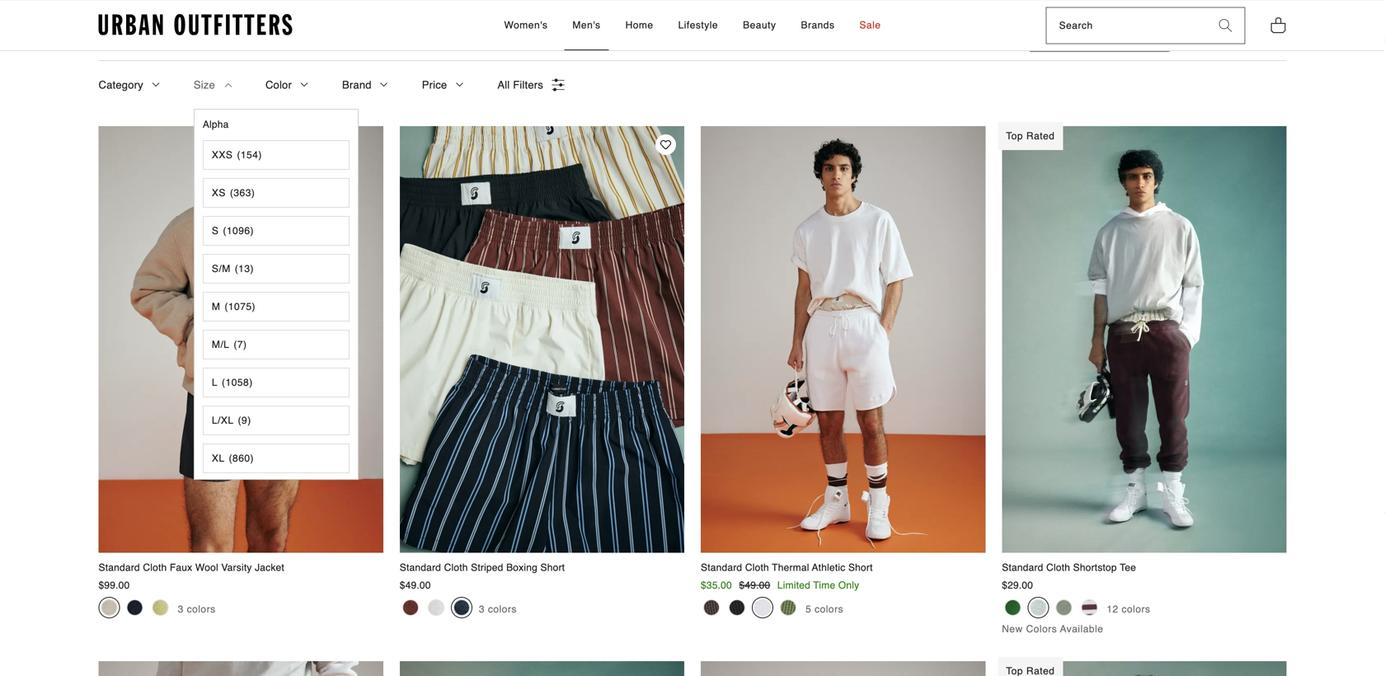 Task type: vqa. For each thing, say whether or not it's contained in the screenshot.


Task type: locate. For each thing, give the bounding box(es) containing it.
urban outfitters image
[[99, 14, 292, 36]]

cloth
[[143, 562, 167, 573], [444, 562, 468, 573], [745, 562, 769, 573], [1047, 562, 1070, 573]]

short up only
[[849, 562, 873, 573]]

my shopping bag image
[[1270, 16, 1287, 34]]

short right boxing
[[541, 562, 565, 573]]

0 horizontal spatial $49.00
[[400, 580, 431, 591]]

3 right the "black stripe" icon
[[479, 604, 485, 615]]

all filters button
[[498, 61, 565, 109]]

color button
[[265, 61, 309, 109]]

short
[[541, 562, 565, 573], [849, 562, 873, 573]]

red multi image
[[1081, 600, 1098, 616]]

standard cloth faux wool varsity jacket
[[99, 562, 284, 573]]

1 3 from the left
[[178, 604, 184, 615]]

2 original price: $49.00 element from the left
[[739, 580, 770, 591]]

m/l (7)
[[212, 339, 247, 350]]

1 horizontal spatial short
[[849, 562, 873, 573]]

colors for boxing
[[488, 604, 517, 615]]

standard for standard cloth thermal athletic short
[[701, 562, 742, 573]]

original price: $29.00 element
[[1002, 580, 1033, 591]]

standard for standard cloth faux wool varsity jacket
[[99, 562, 140, 573]]

shortstop
[[1073, 562, 1117, 573]]

colors for athletic
[[815, 604, 844, 615]]

(1075)
[[225, 301, 256, 313]]

l
[[212, 377, 218, 388]]

original price: $49.00 element up maroon stripe image
[[400, 580, 431, 591]]

short for standard cloth thermal athletic short
[[849, 562, 873, 573]]

1 horizontal spatial 3
[[479, 604, 485, 615]]

2 3 colors from the left
[[479, 604, 517, 615]]

standard cloth striped boxing short link
[[400, 126, 684, 575]]

only
[[839, 580, 860, 591]]

cloth for shortstop
[[1047, 562, 1070, 573]]

3 for faux
[[178, 604, 184, 615]]

brand button
[[342, 61, 389, 109]]

clothing
[[144, 23, 202, 40]]

striped
[[471, 562, 503, 573]]

men's up category
[[99, 23, 140, 40]]

standard cloth striped boxing short image
[[400, 126, 684, 553], [99, 661, 383, 676], [701, 661, 986, 676]]

$35.00 $49.00 limited time only
[[701, 580, 860, 591]]

None search field
[[1047, 8, 1207, 43]]

black image
[[729, 600, 745, 616]]

1 horizontal spatial $49.00
[[739, 580, 770, 591]]

3 colors from the left
[[815, 604, 844, 615]]

standard up $29.00
[[1002, 562, 1044, 573]]

2 3 from the left
[[479, 604, 485, 615]]

1 3 colors from the left
[[178, 604, 216, 615]]

original price: $49.00 element up white icon
[[739, 580, 770, 591]]

colors right mustard icon
[[187, 604, 216, 615]]

cloth up $35.00 $49.00 limited time only
[[745, 562, 769, 573]]

1 link
[[1233, 27, 1264, 38]]

standard
[[99, 562, 140, 573], [400, 562, 441, 573], [701, 562, 742, 573], [1002, 562, 1044, 573]]

1 horizontal spatial 3 colors
[[479, 604, 517, 615]]

time
[[813, 580, 836, 591]]

chocolate image
[[703, 600, 720, 616]]

3 colors right the "black stripe" icon
[[479, 604, 517, 615]]

original price: $49.00 element
[[400, 580, 431, 591], [739, 580, 770, 591]]

cloth for striped
[[444, 562, 468, 573]]

cloth for thermal
[[745, 562, 769, 573]]

men's
[[573, 19, 601, 31], [99, 23, 140, 40]]

limited
[[778, 580, 811, 591]]

xl (860)
[[212, 453, 254, 464]]

4 cloth from the left
[[1047, 562, 1070, 573]]

$49.00
[[400, 580, 431, 591], [739, 580, 770, 591]]

amazon green image
[[1005, 600, 1021, 616]]

3 colors
[[178, 604, 216, 615], [479, 604, 517, 615]]

cloth left 'shortstop'
[[1047, 562, 1070, 573]]

2 horizontal spatial standard cloth striped boxing short image
[[701, 661, 986, 676]]

jacket
[[255, 562, 284, 573]]

0 horizontal spatial short
[[541, 562, 565, 573]]

standard up "$35.00" on the right of the page
[[701, 562, 742, 573]]

standard cloth thermal athletic short image
[[701, 126, 986, 553]]

0 horizontal spatial 3 colors
[[178, 604, 216, 615]]

colors right the "black stripe" icon
[[488, 604, 517, 615]]

silver image
[[1030, 600, 1047, 616]]

3 colors right mustard icon
[[178, 604, 216, 615]]

0 horizontal spatial standard cloth striped boxing short image
[[99, 661, 383, 676]]

mustard image
[[152, 600, 169, 616]]

new
[[1002, 623, 1023, 635]]

colors right 5
[[815, 604, 844, 615]]

cloth left faux
[[143, 562, 167, 573]]

cloth for faux
[[143, 562, 167, 573]]

navy image
[[127, 600, 143, 616]]

men's for men's clothing
[[99, 23, 140, 40]]

men's inside "main navigation" element
[[573, 19, 601, 31]]

$49.00 up maroon stripe image
[[400, 580, 431, 591]]

1 colors from the left
[[187, 604, 216, 615]]

women's
[[504, 19, 548, 31]]

standard up original price: $99.00 element
[[99, 562, 140, 573]]

0 horizontal spatial men's
[[99, 23, 140, 40]]

xs
[[212, 187, 226, 199]]

$49.00 up white icon
[[739, 580, 770, 591]]

$99.00
[[99, 580, 130, 591]]

5 colors
[[806, 604, 844, 615]]

3 colors for faux
[[178, 604, 216, 615]]

tee
[[1120, 562, 1136, 573]]

1 horizontal spatial original price: $49.00 element
[[739, 580, 770, 591]]

athletic
[[812, 562, 846, 573]]

s/m (13)
[[212, 263, 254, 275]]

(860)
[[229, 453, 254, 464]]

2 standard from the left
[[400, 562, 441, 573]]

xxs (154)
[[212, 149, 262, 161]]

1 short from the left
[[541, 562, 565, 573]]

3
[[178, 604, 184, 615], [479, 604, 485, 615]]

l/xl
[[212, 415, 234, 426]]

3 right mustard icon
[[178, 604, 184, 615]]

4 colors from the left
[[1122, 604, 1151, 615]]

s/m
[[212, 263, 231, 275]]

men's for men's
[[573, 19, 601, 31]]

1 standard from the left
[[99, 562, 140, 573]]

colors
[[187, 604, 216, 615], [488, 604, 517, 615], [815, 604, 844, 615], [1122, 604, 1151, 615]]

3 standard from the left
[[701, 562, 742, 573]]

men's left home
[[573, 19, 601, 31]]

2 cloth from the left
[[444, 562, 468, 573]]

colors right 12
[[1122, 604, 1151, 615]]

3 cloth from the left
[[745, 562, 769, 573]]

1 horizontal spatial men's
[[573, 19, 601, 31]]

men's clothing
[[99, 23, 202, 40]]

2 short from the left
[[849, 562, 873, 573]]

5
[[806, 604, 812, 615]]

1 cloth from the left
[[143, 562, 167, 573]]

cloth left striped
[[444, 562, 468, 573]]

1 horizontal spatial standard cloth striped boxing short image
[[400, 126, 684, 553]]

2 $49.00 from the left
[[739, 580, 770, 591]]

varsity
[[221, 562, 252, 573]]

alpha
[[203, 119, 229, 130]]

lifestyle
[[678, 19, 718, 31]]

12
[[1107, 604, 1119, 615]]

4 standard from the left
[[1002, 562, 1044, 573]]

0 horizontal spatial 3
[[178, 604, 184, 615]]

new colors available
[[1002, 623, 1104, 635]]

standard up maroon stripe image
[[400, 562, 441, 573]]

3680 products
[[213, 27, 281, 39]]

0 horizontal spatial original price: $49.00 element
[[400, 580, 431, 591]]

2 colors from the left
[[488, 604, 517, 615]]



Task type: describe. For each thing, give the bounding box(es) containing it.
colors for wool
[[187, 604, 216, 615]]

3 colors for striped
[[479, 604, 517, 615]]

top
[[1006, 130, 1023, 142]]

size
[[194, 79, 215, 91]]

brands
[[801, 19, 835, 31]]

thermal
[[772, 562, 809, 573]]

sale
[[860, 19, 881, 31]]

short for standard cloth striped boxing short
[[541, 562, 565, 573]]

xxs
[[212, 149, 233, 161]]

m (1075)
[[212, 301, 256, 313]]

faux
[[170, 562, 192, 573]]

sale price: $35.00 element
[[701, 580, 732, 591]]

sale link
[[851, 1, 889, 50]]

price button
[[422, 61, 465, 109]]

standard cloth thermal athletic short
[[701, 562, 873, 573]]

brand
[[342, 79, 372, 91]]

l (1058)
[[212, 377, 253, 388]]

original price: $99.00 element
[[99, 580, 130, 591]]

beauty link
[[735, 1, 785, 50]]

filters
[[513, 79, 543, 91]]

home
[[626, 19, 654, 31]]

color
[[265, 79, 292, 91]]

ivory stripe image
[[428, 600, 444, 616]]

standard cloth ripstop coach jacket image
[[400, 661, 684, 676]]

green image
[[1056, 600, 1072, 616]]

$35.00
[[701, 580, 732, 591]]

top rated
[[1006, 130, 1055, 142]]

search image
[[1219, 19, 1232, 32]]

colors for tee
[[1122, 604, 1151, 615]]

1 original price: $49.00 element from the left
[[400, 580, 431, 591]]

standard for standard cloth shortstop tee
[[1002, 562, 1044, 573]]

3680
[[213, 27, 236, 39]]

(7)
[[234, 339, 247, 350]]

lifestyle link
[[670, 1, 727, 50]]

standard cloth shortstop tee
[[1002, 562, 1136, 573]]

category
[[99, 79, 143, 91]]

standard cloth thermal athletic short link
[[701, 126, 986, 575]]

rated
[[1027, 130, 1055, 142]]

(154)
[[237, 149, 262, 161]]

3 for striped
[[479, 604, 485, 615]]

category button
[[99, 61, 161, 109]]

(13)
[[235, 263, 254, 275]]

women's link
[[496, 1, 556, 50]]

(9)
[[238, 415, 251, 426]]

$29.00
[[1002, 580, 1033, 591]]

main navigation element
[[356, 1, 1030, 50]]

white image
[[755, 600, 771, 616]]

s (1096)
[[212, 225, 254, 237]]

maroon stripe image
[[402, 600, 419, 616]]

standard for standard cloth striped boxing short
[[400, 562, 441, 573]]

beauty
[[743, 19, 776, 31]]

m
[[212, 301, 220, 313]]

all
[[498, 79, 510, 91]]

brands link
[[793, 1, 843, 50]]

(1058)
[[222, 377, 253, 388]]

standard cloth faux wool varsity jacket link
[[99, 126, 383, 575]]

wool
[[195, 562, 218, 573]]

price
[[422, 79, 447, 91]]

men's link
[[564, 1, 609, 50]]

Search text field
[[1047, 8, 1207, 43]]

home link
[[617, 1, 662, 50]]

(363)
[[230, 187, 255, 199]]

standard cloth striped boxing short
[[400, 562, 565, 573]]

1
[[1233, 27, 1242, 38]]

12 colors
[[1107, 604, 1151, 615]]

black stripe image
[[453, 600, 470, 616]]

s
[[212, 225, 219, 237]]

m/l
[[212, 339, 230, 350]]

products
[[240, 27, 281, 39]]

all filters
[[498, 79, 543, 91]]

available
[[1060, 623, 1104, 635]]

green image
[[780, 600, 797, 616]]

standard cloth shortstop tee image
[[1002, 126, 1287, 553]]

l/xl (9)
[[212, 415, 251, 426]]

standard cloth faux wool varsity jacket image
[[99, 126, 383, 553]]

neutral image
[[101, 600, 118, 616]]

(1096)
[[223, 225, 254, 237]]

boxing
[[506, 562, 538, 573]]

xl
[[212, 453, 225, 464]]

standard cloth liam stripe crinkle shirt image
[[1002, 661, 1287, 676]]

colors
[[1026, 623, 1057, 635]]

1 $49.00 from the left
[[400, 580, 431, 591]]

xs (363)
[[212, 187, 255, 199]]

size button
[[194, 61, 233, 109]]



